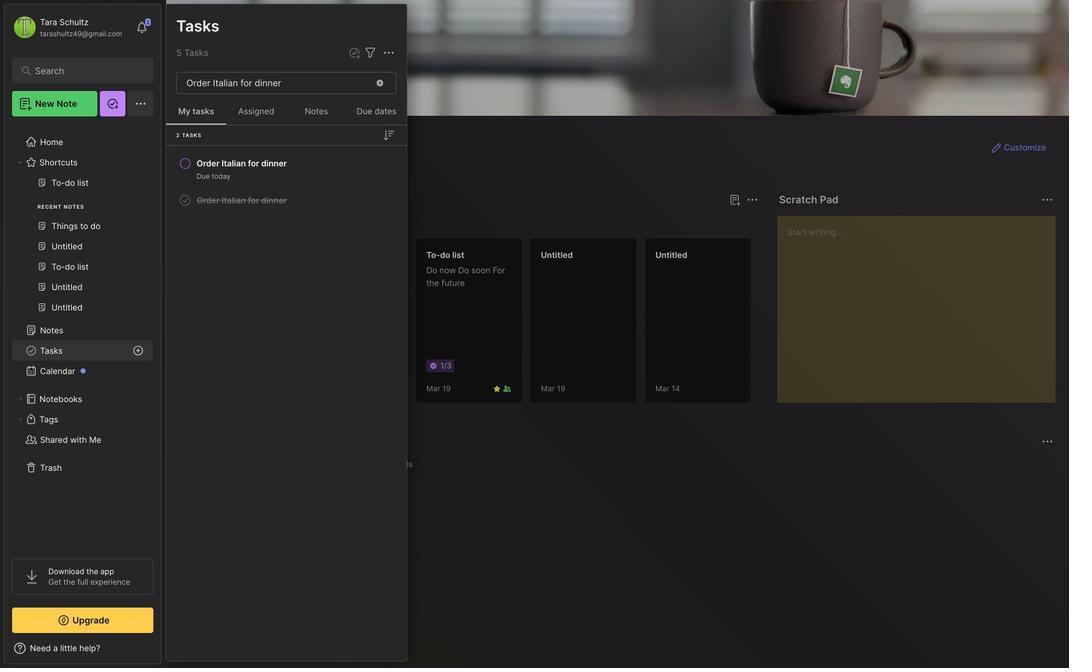 Task type: locate. For each thing, give the bounding box(es) containing it.
Sort options field
[[381, 128, 397, 143]]

WHAT'S NEW field
[[4, 639, 161, 659]]

None search field
[[35, 63, 137, 78]]

tab
[[189, 215, 226, 230], [243, 457, 281, 472], [383, 457, 419, 472]]

grid grid
[[187, 480, 1057, 653]]

none search field inside main element
[[35, 63, 137, 78]]

0 vertical spatial row
[[171, 152, 402, 187]]

group inside tree
[[12, 173, 153, 325]]

1 vertical spatial row
[[171, 189, 402, 212]]

tab list
[[189, 457, 1052, 472]]

1 horizontal spatial tab
[[243, 457, 281, 472]]

row group
[[166, 151, 407, 213], [187, 238, 1070, 411]]

tree
[[4, 124, 161, 547]]

Search text field
[[35, 65, 137, 77]]

2 row from the top
[[171, 189, 402, 212]]

expand notebooks image
[[17, 395, 24, 403]]

1 vertical spatial row group
[[187, 238, 1070, 411]]

group
[[12, 173, 153, 325]]

Find tasks… text field
[[179, 73, 367, 94]]

click to collapse image
[[161, 645, 170, 660]]

filter tasks image
[[363, 45, 378, 61]]

row
[[171, 152, 402, 187], [171, 189, 402, 212]]

More actions and view options field
[[378, 45, 397, 61]]



Task type: vqa. For each thing, say whether or not it's contained in the screenshot.
Tab List
yes



Task type: describe. For each thing, give the bounding box(es) containing it.
Filter tasks field
[[363, 45, 378, 61]]

Start writing… text field
[[788, 216, 1056, 393]]

2 horizontal spatial tab
[[383, 457, 419, 472]]

expand tags image
[[17, 416, 24, 423]]

0 horizontal spatial tab
[[189, 215, 226, 230]]

0 vertical spatial row group
[[166, 151, 407, 213]]

more actions and view options image
[[381, 45, 397, 61]]

tree inside main element
[[4, 124, 161, 547]]

new task image
[[348, 46, 361, 59]]

Account field
[[12, 15, 122, 40]]

main element
[[0, 0, 166, 668]]

sort options image
[[381, 128, 397, 143]]

1 row from the top
[[171, 152, 402, 187]]



